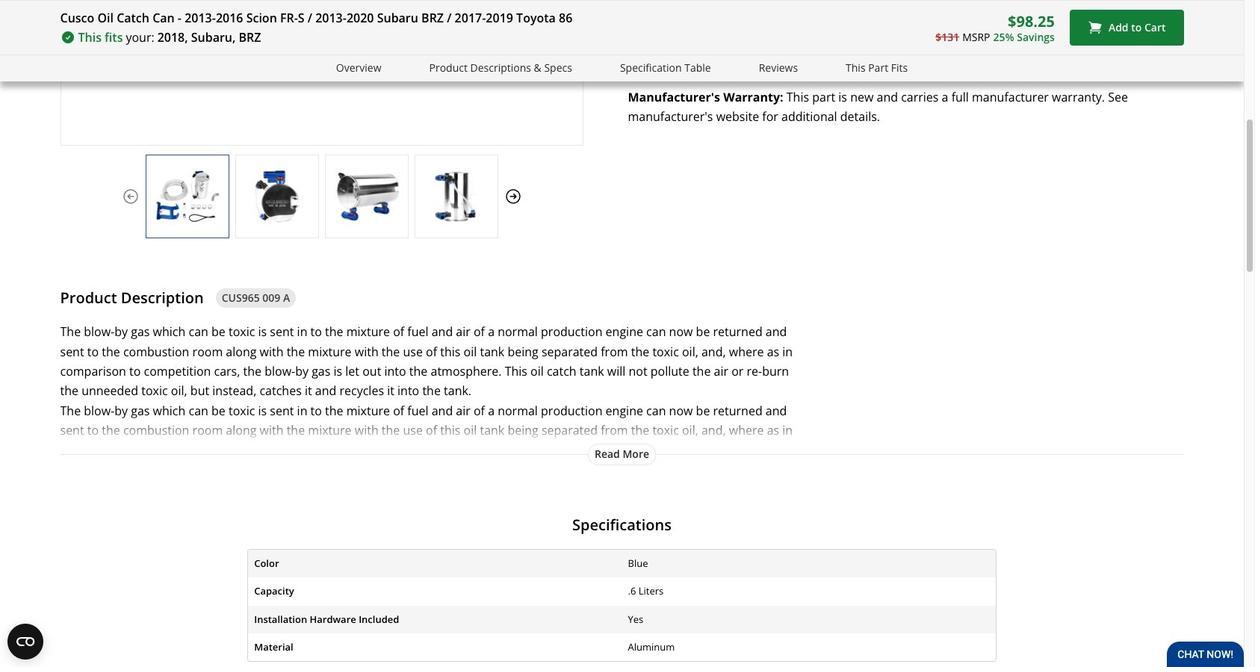 Task type: vqa. For each thing, say whether or not it's contained in the screenshot.
the left (7)
no



Task type: describe. For each thing, give the bounding box(es) containing it.
go to right image image
[[504, 187, 522, 205]]

3 cus965 009 a cusco oil catch can - 2013+ ft86, image from the left
[[326, 170, 408, 223]]

open widget image
[[7, 624, 43, 660]]

1 cus965 009 a cusco oil catch can - 2013+ ft86, image from the left
[[146, 170, 228, 223]]



Task type: locate. For each thing, give the bounding box(es) containing it.
4 cus965 009 a cusco oil catch can - 2013+ ft86, image from the left
[[415, 170, 497, 223]]

cus965 009 a cusco oil catch can - 2013+ ft86, image
[[146, 170, 228, 223], [236, 170, 318, 223], [326, 170, 408, 223], [415, 170, 497, 223]]

2 cus965 009 a cusco oil catch can - 2013+ ft86, image from the left
[[236, 170, 318, 223]]



